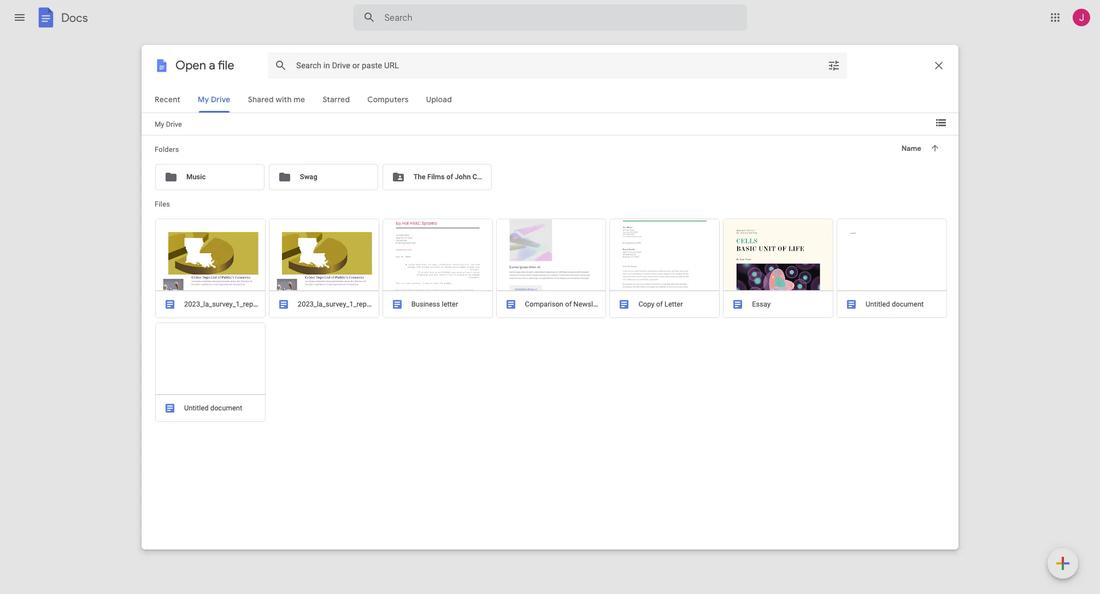Task type: vqa. For each thing, say whether or not it's contained in the screenshot.
by
yes



Task type: describe. For each thing, give the bounding box(es) containing it.
me for the doomy doc owned by me element
[[555, 282, 566, 291]]

copy
[[270, 227, 289, 236]]

27, for the doomy doc option
[[673, 282, 683, 291]]

search image
[[358, 7, 380, 28]]

last opened by me oct 30, 2023 element
[[659, 226, 810, 237]]

0 horizontal spatial modified
[[602, 52, 634, 62]]

pet
[[270, 254, 282, 264]]

pet resume option
[[228, 0, 868, 594]]

1:56 pm
[[659, 111, 687, 119]]

the doomy doc google docs element
[[269, 0, 549, 482]]

essay option
[[228, 0, 868, 594]]

owned by me element for copy of letter
[[555, 226, 650, 237]]

last opened by me oct 27, 2023 element for pet resume
[[659, 253, 810, 264]]

untitled document
[[270, 309, 339, 318]]

1 horizontal spatial by
[[704, 46, 712, 56]]

copy of letter google docs 5 follow ups element
[[269, 225, 549, 238]]

the
[[270, 281, 284, 291]]

1 owned by me element from the top
[[555, 110, 650, 121]]

me for owned by me element in untitled document option
[[555, 309, 566, 318]]

business
[[270, 110, 303, 120]]

oct for the doomy doc owned by me element
[[659, 282, 671, 291]]

the doomy doc option
[[228, 0, 849, 594]]

doc
[[314, 281, 328, 291]]

business letter option
[[228, 0, 868, 594]]

docs
[[61, 10, 88, 25]]

create new document image
[[1048, 548, 1079, 581]]

0 horizontal spatial by
[[636, 52, 645, 62]]

list box containing business letter
[[228, 0, 868, 594]]

untitled document option
[[228, 300, 849, 594]]

me for fifth owned by me element from the bottom of the page
[[555, 111, 566, 119]]

earlier list box
[[228, 389, 849, 594]]

pet resume google docs element
[[269, 0, 549, 455]]

previous 7 days list box
[[228, 0, 868, 594]]

oct 27, 2023 for last opened by me oct 27, 2023 'element' inside untitled document option
[[659, 309, 703, 318]]



Task type: locate. For each thing, give the bounding box(es) containing it.
27, inside the doomy doc option
[[673, 282, 683, 291]]

me inside "option"
[[555, 254, 566, 263]]

None search field
[[353, 4, 747, 31]]

copy of letter option
[[228, 0, 868, 594]]

1 oct 27, 2023 from the top
[[659, 282, 703, 291]]

me
[[714, 46, 725, 56], [647, 52, 658, 62], [555, 111, 566, 119], [555, 254, 566, 263], [555, 282, 566, 291], [555, 309, 566, 318]]

2023
[[685, 282, 703, 291], [685, 309, 703, 318]]

4 owned by me element from the top
[[555, 281, 650, 292]]

2 oct from the top
[[659, 309, 671, 318]]

modified
[[670, 46, 702, 56], [602, 52, 634, 62]]

oct 27, 2023 inside the doomy doc option
[[659, 282, 703, 291]]

1 2023 from the top
[[685, 282, 703, 291]]

2 owned by me element from the top
[[555, 226, 650, 237]]

1 horizontal spatial last
[[652, 46, 668, 56]]

0 vertical spatial 2023
[[685, 282, 703, 291]]

resume
[[284, 254, 311, 264]]

3 owned by me element from the top
[[555, 253, 650, 264]]

last opened by me oct 27, 2023 element inside untitled document option
[[659, 308, 810, 319]]

last opened by me oct 27, 2023 element inside the doomy doc option
[[659, 281, 810, 292]]

5 owned by me element from the top
[[555, 308, 650, 319]]

list box
[[228, 0, 868, 594]]

me inside business letter option
[[555, 111, 566, 119]]

pet resume
[[270, 254, 311, 264]]

me for owned by me element corresponding to pet resume
[[555, 254, 566, 263]]

0 vertical spatial last opened by me oct 27, 2023 element
[[659, 253, 810, 264]]

1 vertical spatial last opened by me oct 27, 2023 element
[[659, 281, 810, 292]]

2 2023 from the top
[[685, 309, 703, 318]]

owned by me element for pet resume
[[555, 253, 650, 264]]

oct 27, 2023 for last opened by me oct 27, 2023 'element' within the the doomy doc option
[[659, 282, 703, 291]]

last opened by me oct 27, 2023 element for the doomy doc
[[659, 281, 810, 292]]

business letter
[[270, 110, 325, 120]]

1 vertical spatial 2023
[[685, 309, 703, 318]]

of
[[291, 227, 299, 236]]

oct for owned by me element in untitled document option
[[659, 309, 671, 318]]

letter
[[301, 227, 323, 236]]

2023 inside untitled document option
[[685, 309, 703, 318]]

3 last opened by me oct 27, 2023 element from the top
[[659, 308, 810, 319]]

1 27, from the top
[[673, 282, 683, 291]]

me inside the doomy doc option
[[555, 282, 566, 291]]

owned by me element for the doomy doc
[[555, 281, 650, 292]]

1 horizontal spatial modified
[[670, 46, 702, 56]]

1 vertical spatial 27,
[[673, 309, 683, 318]]

2 27, from the top
[[673, 309, 683, 318]]

2 oct 27, 2023 from the top
[[659, 309, 703, 318]]

owned by me element
[[555, 110, 650, 121], [555, 226, 650, 237], [555, 253, 650, 264], [555, 281, 650, 292], [555, 308, 650, 319]]

0 vertical spatial oct 27, 2023
[[659, 282, 703, 291]]

1 vertical spatial oct
[[659, 309, 671, 318]]

letter
[[305, 110, 325, 120]]

untitled
[[270, 309, 299, 318]]

oct 27, 2023
[[659, 282, 703, 291], [659, 309, 703, 318]]

the doomy doc
[[270, 281, 328, 291]]

27, for untitled document option
[[673, 309, 683, 318]]

doomy
[[286, 281, 312, 291]]

last opened by me oct 27, 2023 element
[[659, 253, 810, 264], [659, 281, 810, 292], [659, 308, 810, 319]]

last modified by me
[[652, 46, 725, 56], [585, 52, 658, 62]]

2 vertical spatial last opened by me oct 27, 2023 element
[[659, 308, 810, 319]]

heading
[[231, 35, 523, 70]]

27, inside untitled document option
[[673, 309, 683, 318]]

option
[[228, 0, 868, 594], [228, 0, 868, 594]]

27,
[[673, 282, 683, 291], [673, 309, 683, 318]]

oct inside untitled document option
[[659, 309, 671, 318]]

by
[[704, 46, 712, 56], [636, 52, 645, 62]]

document
[[301, 309, 339, 318]]

oct
[[659, 282, 671, 291], [659, 309, 671, 318]]

0 vertical spatial oct
[[659, 282, 671, 291]]

me inside option
[[555, 309, 566, 318]]

oct inside the doomy doc option
[[659, 282, 671, 291]]

2023 inside the doomy doc option
[[685, 282, 703, 291]]

2023 for untitled document option
[[685, 309, 703, 318]]

docs link
[[35, 7, 88, 31]]

2023 for the doomy doc option
[[685, 282, 703, 291]]

last opened by me 1:56 pm element
[[659, 110, 810, 121]]

1 last opened by me oct 27, 2023 element from the top
[[659, 253, 810, 264]]

owned by me element inside untitled document option
[[555, 308, 650, 319]]

essay
[[270, 165, 291, 175]]

oct 27, 2023 inside untitled document option
[[659, 309, 703, 318]]

1 oct from the top
[[659, 282, 671, 291]]

1 vertical spatial oct 27, 2023
[[659, 309, 703, 318]]

last opened by me oct 27, 2023 element inside pet resume "option"
[[659, 253, 810, 264]]

2 last opened by me oct 27, 2023 element from the top
[[659, 281, 810, 292]]

copy of letter
[[270, 227, 323, 236]]

last
[[652, 46, 668, 56], [585, 52, 600, 62]]

0 horizontal spatial last
[[585, 52, 600, 62]]

0 vertical spatial 27,
[[673, 282, 683, 291]]



